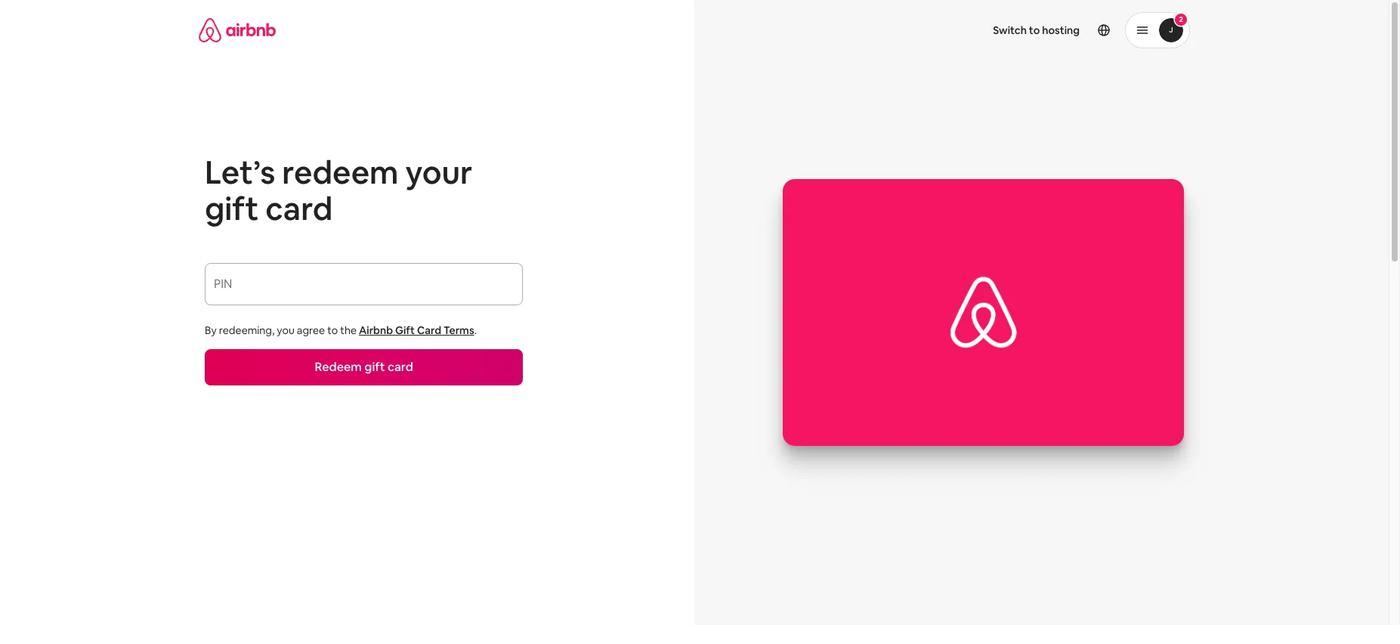 Task type: vqa. For each thing, say whether or not it's contained in the screenshot.
Add to wishlist: Mission Viejo, California "icon"
no



Task type: locate. For each thing, give the bounding box(es) containing it.
card
[[266, 188, 333, 229]]

to left the
[[327, 323, 338, 337]]

gift
[[205, 188, 259, 229]]

1 vertical spatial to
[[327, 323, 338, 337]]

let's
[[205, 152, 275, 192]]

your
[[406, 152, 473, 192]]

you
[[277, 323, 295, 337]]

example gift card image
[[783, 179, 1185, 446], [783, 179, 1185, 446]]

card
[[417, 323, 442, 337]]

to right switch
[[1030, 23, 1040, 37]]

airbnb
[[359, 323, 393, 337]]

2
[[1179, 14, 1184, 24]]

1 horizontal spatial to
[[1030, 23, 1040, 37]]

redeeming,
[[219, 323, 275, 337]]

to
[[1030, 23, 1040, 37], [327, 323, 338, 337]]

to inside profile element
[[1030, 23, 1040, 37]]

None text field
[[214, 282, 514, 297]]

0 vertical spatial to
[[1030, 23, 1040, 37]]

switch to hosting link
[[984, 14, 1089, 46]]

by redeeming, you agree to the airbnb gift card terms .
[[205, 323, 477, 337]]

let's redeem your gift card
[[205, 152, 473, 229]]



Task type: describe. For each thing, give the bounding box(es) containing it.
hosting
[[1043, 23, 1080, 37]]

redeem
[[282, 152, 399, 192]]

switch
[[994, 23, 1027, 37]]

airbnb gift card terms link
[[359, 323, 474, 337]]

gift
[[395, 323, 415, 337]]

0 horizontal spatial to
[[327, 323, 338, 337]]

by
[[205, 323, 217, 337]]

profile element
[[713, 0, 1191, 60]]

switch to hosting
[[994, 23, 1080, 37]]

agree
[[297, 323, 325, 337]]

.
[[474, 323, 477, 337]]

the
[[340, 323, 357, 337]]

2 button
[[1126, 12, 1191, 48]]

terms
[[444, 323, 474, 337]]



